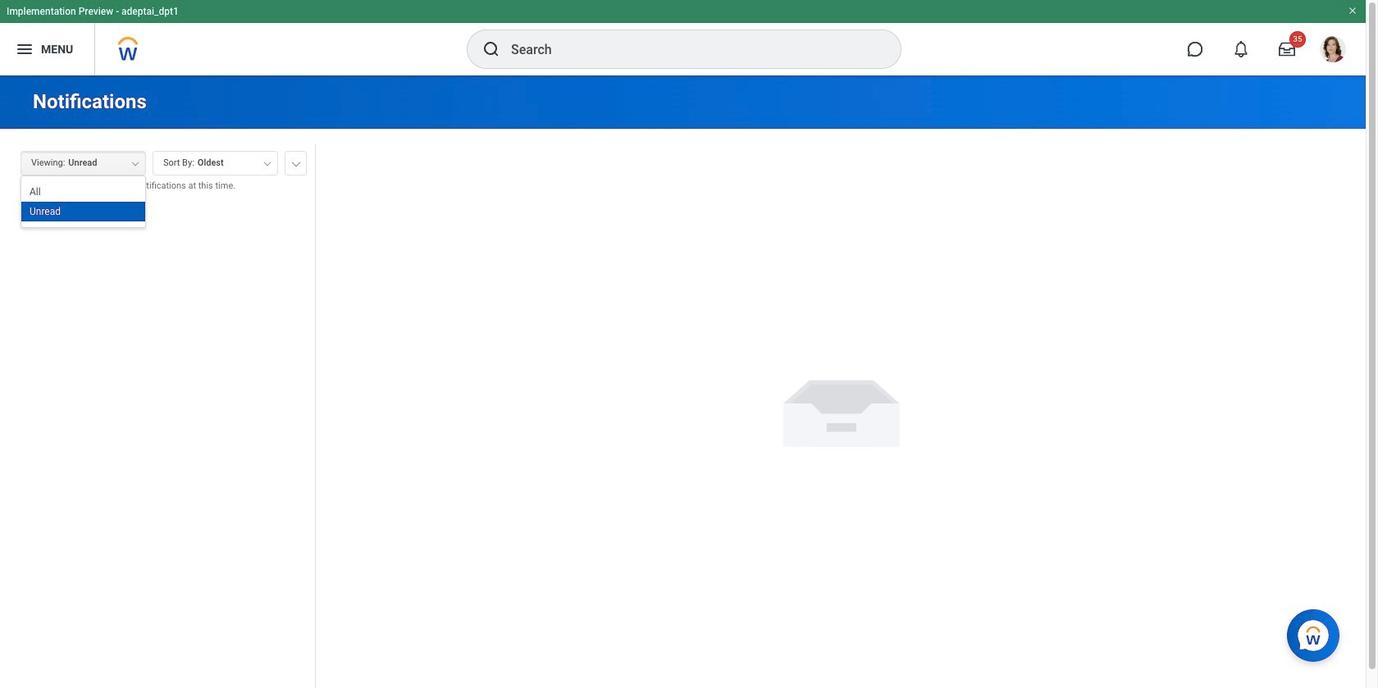Task type: describe. For each thing, give the bounding box(es) containing it.
justify image
[[15, 39, 34, 59]]

close environment banner image
[[1348, 6, 1358, 16]]

profile logan mcneil image
[[1321, 36, 1347, 66]]

inbox large image
[[1280, 41, 1296, 57]]



Task type: vqa. For each thing, say whether or not it's contained in the screenshot.
"VIEWING" list box
yes



Task type: locate. For each thing, give the bounding box(es) containing it.
notifications large image
[[1234, 41, 1250, 57]]

main content
[[0, 76, 1367, 689]]

more image
[[291, 158, 301, 167]]

inbox items list box
[[0, 205, 315, 689]]

viewing list box
[[21, 182, 145, 222]]

reading pane region
[[316, 130, 1367, 689]]

tab panel
[[0, 144, 315, 689]]

banner
[[0, 0, 1367, 76]]

search image
[[482, 39, 501, 59]]

Search Workday  search field
[[511, 31, 868, 67]]



